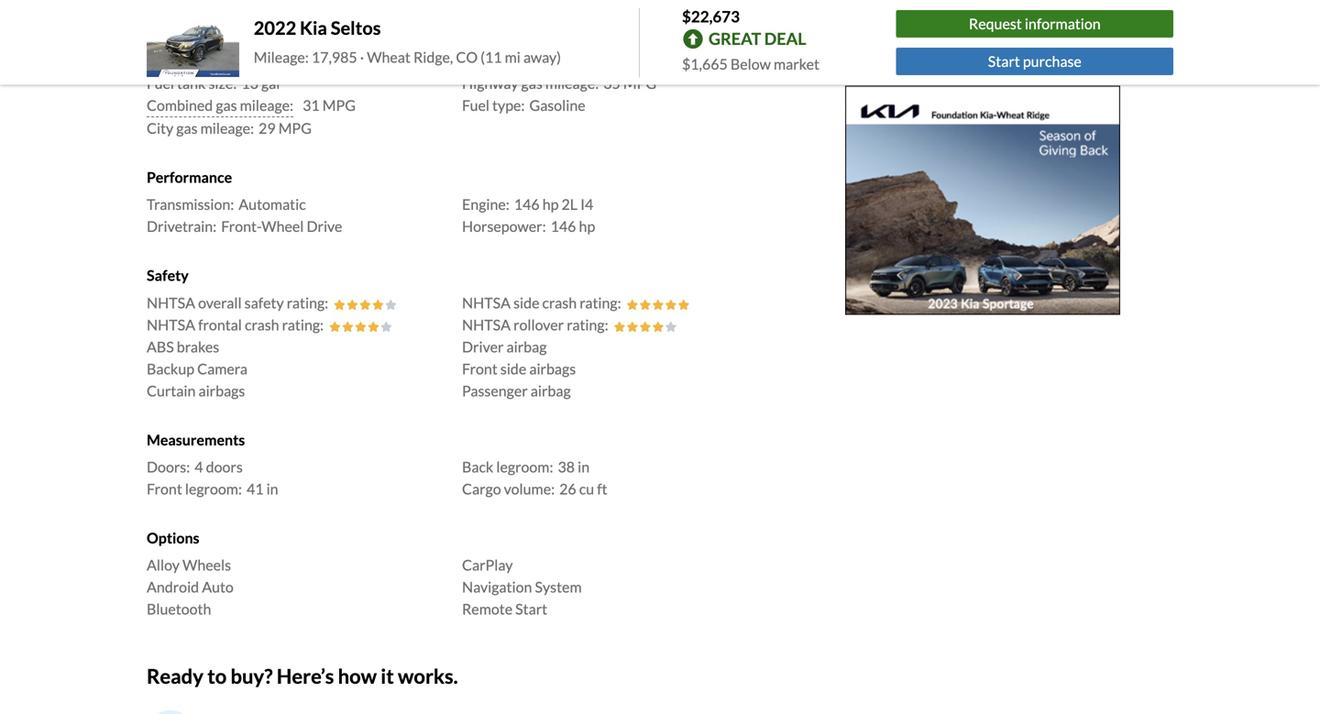 Task type: describe. For each thing, give the bounding box(es) containing it.
2022 kia seltos image
[[147, 8, 239, 77]]

here's
[[277, 664, 334, 688]]

fuel economy
[[147, 47, 237, 65]]

mi
[[505, 48, 521, 66]]

mileage:
[[254, 48, 309, 66]]

market
[[774, 55, 819, 73]]

0 vertical spatial hp
[[542, 195, 559, 213]]

engine: 146 hp 2l i4 horsepower: 146 hp
[[462, 195, 595, 235]]

31
[[303, 96, 320, 114]]

$1,665
[[682, 55, 728, 73]]

chevron left image
[[928, 40, 939, 62]]

how
[[338, 664, 377, 688]]

rating: for nhtsa overall safety rating:
[[287, 294, 328, 311]]

fuel tank size: 13 gal combined gas mileage: 31 mpg city gas mileage: 29 mpg
[[147, 74, 356, 137]]

navigation
[[462, 578, 532, 596]]

nhtsa overall safety rating:
[[147, 294, 328, 311]]

2022
[[254, 17, 296, 39]]

backup
[[147, 360, 194, 377]]

horsepower:
[[462, 217, 546, 235]]

gal
[[261, 74, 280, 92]]

advertisement region
[[845, 86, 1120, 315]]

1 vertical spatial airbag
[[531, 382, 571, 399]]

cu
[[579, 480, 594, 498]]

transmission: automatic drivetrain: front-wheel drive
[[147, 195, 342, 235]]

nhtsa for nhtsa rollover rating:
[[462, 316, 511, 333]]

ready
[[147, 664, 203, 688]]

highway
[[462, 74, 518, 92]]

safety
[[147, 266, 189, 284]]

cargo
[[462, 480, 501, 498]]

drivetrain:
[[147, 217, 217, 235]]

volume:
[[504, 480, 555, 498]]

front inside driver airbag front side airbags passenger airbag
[[462, 360, 498, 377]]

camera
[[197, 360, 248, 377]]

rating: right rollover
[[567, 316, 608, 333]]

0 horizontal spatial 146
[[514, 195, 540, 213]]

rollover
[[513, 316, 564, 333]]

crash for frontal
[[245, 316, 279, 333]]

carplay navigation system remote start
[[462, 556, 582, 618]]

crash for side
[[542, 294, 577, 311]]

system
[[535, 578, 582, 596]]

17,985
[[312, 48, 357, 66]]

drive
[[307, 217, 342, 235]]

abs brakes backup camera curtain airbags
[[147, 338, 248, 399]]

remote
[[462, 600, 513, 618]]

start purchase button
[[896, 47, 1173, 75]]

wheels
[[182, 556, 231, 574]]

alloy wheels android auto bluetooth
[[147, 556, 234, 618]]

carplay
[[462, 556, 513, 574]]

1 vertical spatial 146
[[551, 217, 576, 235]]

legroom: inside back legroom: 38 in cargo volume: 26 cu ft
[[496, 458, 553, 476]]

tank
[[177, 74, 206, 92]]

curtain
[[147, 382, 196, 399]]

26
[[559, 480, 576, 498]]

passenger
[[462, 382, 528, 399]]

legroom: inside "doors: 4 doors front legroom: 41 in"
[[185, 480, 242, 498]]

fuel inside highway gas mileage: 35 mpg fuel type: gasoline
[[462, 96, 489, 114]]

combined
[[147, 96, 213, 114]]

mpg inside highway gas mileage: 35 mpg fuel type: gasoline
[[623, 74, 657, 92]]

2l
[[562, 195, 578, 213]]

13
[[241, 74, 258, 92]]

alloy
[[147, 556, 180, 574]]

in inside back legroom: 38 in cargo volume: 26 cu ft
[[578, 458, 590, 476]]

kia
[[300, 17, 327, 39]]

highway gas mileage: 35 mpg fuel type: gasoline
[[462, 74, 657, 114]]

driver
[[462, 338, 504, 355]]

below
[[731, 55, 771, 73]]

fuel for fuel economy
[[147, 47, 175, 65]]

purchase
[[1023, 52, 1082, 70]]

engine:
[[462, 195, 510, 213]]

wheel
[[262, 217, 304, 235]]

4
[[195, 458, 203, 476]]

41
[[247, 480, 264, 498]]

back
[[462, 458, 493, 476]]

0 vertical spatial side
[[513, 294, 539, 311]]

$1,665 below market
[[682, 55, 819, 73]]

request
[[969, 15, 1022, 32]]

wheat
[[367, 48, 411, 66]]

(11
[[481, 48, 502, 66]]

in inside "doors: 4 doors front legroom: 41 in"
[[266, 480, 278, 498]]

driver airbag front side airbags passenger airbag
[[462, 338, 576, 399]]

1 vertical spatial mileage:
[[240, 96, 293, 114]]

chevron right image
[[1027, 40, 1038, 62]]

works.
[[398, 664, 458, 688]]

deal
[[764, 29, 806, 49]]



Task type: vqa. For each thing, say whether or not it's contained in the screenshot.
MPG to the right
yes



Task type: locate. For each thing, give the bounding box(es) containing it.
1 vertical spatial mpg
[[322, 96, 356, 114]]

airbag right passenger
[[531, 382, 571, 399]]

front down doors:
[[147, 480, 182, 498]]

nhtsa for nhtsa side crash rating:
[[462, 294, 511, 311]]

38
[[558, 458, 575, 476]]

doors:
[[147, 458, 190, 476]]

0 horizontal spatial gas
[[176, 119, 198, 137]]

0 vertical spatial airbags
[[529, 360, 576, 377]]

back legroom: 38 in cargo volume: 26 cu ft
[[462, 458, 607, 498]]

bluetooth
[[147, 600, 211, 618]]

start purchase
[[988, 52, 1082, 70]]

2 horizontal spatial mpg
[[623, 74, 657, 92]]

29
[[259, 119, 276, 137]]

rating: right safety
[[287, 294, 328, 311]]

0 vertical spatial front
[[462, 360, 498, 377]]

buy?
[[231, 664, 273, 688]]

size:
[[209, 74, 237, 92]]

1 horizontal spatial in
[[578, 458, 590, 476]]

1 vertical spatial in
[[266, 480, 278, 498]]

fuel inside the fuel tank size: 13 gal combined gas mileage: 31 mpg city gas mileage: 29 mpg
[[147, 74, 174, 92]]

measurements
[[147, 431, 245, 449]]

nhtsa for nhtsa overall safety rating:
[[147, 294, 195, 311]]

hp down i4
[[579, 217, 595, 235]]

146 up horsepower:
[[514, 195, 540, 213]]

crash up rollover
[[542, 294, 577, 311]]

mpg right 35
[[623, 74, 657, 92]]

gas inside highway gas mileage: 35 mpg fuel type: gasoline
[[521, 74, 542, 92]]

0 horizontal spatial legroom:
[[185, 480, 242, 498]]

nhtsa side crash rating:
[[462, 294, 621, 311]]

0 vertical spatial airbag
[[506, 338, 547, 355]]

ready to buy? here's how it works.
[[147, 664, 458, 688]]

0 horizontal spatial start
[[515, 600, 547, 618]]

0 horizontal spatial crash
[[245, 316, 279, 333]]

safety
[[244, 294, 284, 311]]

auto
[[202, 578, 234, 596]]

0 horizontal spatial mpg
[[278, 119, 312, 137]]

1 horizontal spatial front
[[462, 360, 498, 377]]

crash down safety
[[245, 316, 279, 333]]

performance
[[147, 168, 232, 186]]

ridge,
[[413, 48, 453, 66]]

airbag
[[506, 338, 547, 355], [531, 382, 571, 399]]

fuel
[[147, 47, 175, 65], [147, 74, 174, 92], [462, 96, 489, 114]]

information
[[1025, 15, 1101, 32]]

1 vertical spatial gas
[[216, 96, 237, 114]]

airbags inside abs brakes backup camera curtain airbags
[[198, 382, 245, 399]]

146 down 2l
[[551, 217, 576, 235]]

rating: up nhtsa rollover rating:
[[580, 294, 621, 311]]

1 vertical spatial start
[[515, 600, 547, 618]]

hp
[[542, 195, 559, 213], [579, 217, 595, 235]]

1 horizontal spatial start
[[988, 52, 1020, 70]]

it
[[381, 664, 394, 688]]

mileage: left 29
[[200, 119, 254, 137]]

1 horizontal spatial airbags
[[529, 360, 576, 377]]

2022 kia seltos mileage: 17,985 · wheat ridge, co (11 mi away)
[[254, 17, 561, 66]]

gas down the combined in the top left of the page
[[176, 119, 198, 137]]

airbag down nhtsa rollover rating:
[[506, 338, 547, 355]]

gas down away)
[[521, 74, 542, 92]]

nhtsa
[[147, 294, 195, 311], [462, 294, 511, 311], [147, 316, 195, 333], [462, 316, 511, 333]]

2 horizontal spatial gas
[[521, 74, 542, 92]]

automatic
[[239, 195, 306, 213]]

0 horizontal spatial hp
[[542, 195, 559, 213]]

0 vertical spatial gas
[[521, 74, 542, 92]]

1 vertical spatial side
[[500, 360, 526, 377]]

mileage: up "gasoline"
[[545, 74, 599, 92]]

start inside carplay navigation system remote start
[[515, 600, 547, 618]]

0 vertical spatial mileage:
[[545, 74, 599, 92]]

1 horizontal spatial gas
[[216, 96, 237, 114]]

hp left 2l
[[542, 195, 559, 213]]

2 vertical spatial gas
[[176, 119, 198, 137]]

great
[[709, 29, 761, 49]]

away)
[[523, 48, 561, 66]]

side up passenger
[[500, 360, 526, 377]]

0 horizontal spatial in
[[266, 480, 278, 498]]

side inside driver airbag front side airbags passenger airbag
[[500, 360, 526, 377]]

0 vertical spatial crash
[[542, 294, 577, 311]]

ft
[[597, 480, 607, 498]]

rating: for nhtsa side crash rating:
[[580, 294, 621, 311]]

nhtsa rollover rating:
[[462, 316, 608, 333]]

mileage: down gal
[[240, 96, 293, 114]]

request information
[[969, 15, 1101, 32]]

android
[[147, 578, 199, 596]]

doors
[[206, 458, 243, 476]]

mpg
[[623, 74, 657, 92], [322, 96, 356, 114], [278, 119, 312, 137]]

1 horizontal spatial legroom:
[[496, 458, 553, 476]]

brakes
[[177, 338, 219, 355]]

1 horizontal spatial 146
[[551, 217, 576, 235]]

nhtsa for nhtsa frontal crash rating:
[[147, 316, 195, 333]]

economy
[[177, 47, 237, 65]]

·
[[360, 48, 364, 66]]

2 vertical spatial mpg
[[278, 119, 312, 137]]

start down system
[[515, 600, 547, 618]]

1 vertical spatial hp
[[579, 217, 595, 235]]

great deal
[[709, 29, 806, 49]]

mpg right 29
[[278, 119, 312, 137]]

start left chevron right icon
[[988, 52, 1020, 70]]

mpg right 31
[[322, 96, 356, 114]]

2 vertical spatial fuel
[[462, 96, 489, 114]]

front-
[[221, 217, 262, 235]]

1 horizontal spatial hp
[[579, 217, 595, 235]]

2 vertical spatial mileage:
[[200, 119, 254, 137]]

fuel left economy
[[147, 47, 175, 65]]

i4
[[580, 195, 593, 213]]

$22,673
[[682, 7, 740, 26]]

0 horizontal spatial front
[[147, 480, 182, 498]]

gasoline
[[529, 96, 585, 114]]

front inside "doors: 4 doors front legroom: 41 in"
[[147, 480, 182, 498]]

1 vertical spatial legroom:
[[185, 480, 242, 498]]

type:
[[492, 96, 525, 114]]

1 horizontal spatial crash
[[542, 294, 577, 311]]

in right the 38
[[578, 458, 590, 476]]

rating: down safety
[[282, 316, 324, 333]]

35
[[603, 74, 620, 92]]

mileage:
[[545, 74, 599, 92], [240, 96, 293, 114], [200, 119, 254, 137]]

0 vertical spatial in
[[578, 458, 590, 476]]

0 vertical spatial 146
[[514, 195, 540, 213]]

legroom: down doors
[[185, 480, 242, 498]]

gas
[[521, 74, 542, 92], [216, 96, 237, 114], [176, 119, 198, 137]]

city
[[147, 119, 173, 137]]

co
[[456, 48, 478, 66]]

fuel down highway
[[462, 96, 489, 114]]

1 vertical spatial fuel
[[147, 74, 174, 92]]

options
[[147, 529, 199, 547]]

nhtsa frontal crash rating:
[[147, 316, 324, 333]]

mileage: inside highway gas mileage: 35 mpg fuel type: gasoline
[[545, 74, 599, 92]]

legroom: up volume:
[[496, 458, 553, 476]]

seltos
[[331, 17, 381, 39]]

1 vertical spatial front
[[147, 480, 182, 498]]

airbags
[[529, 360, 576, 377], [198, 382, 245, 399]]

side
[[513, 294, 539, 311], [500, 360, 526, 377]]

0 vertical spatial mpg
[[623, 74, 657, 92]]

front down driver
[[462, 360, 498, 377]]

0 horizontal spatial airbags
[[198, 382, 245, 399]]

0 vertical spatial start
[[988, 52, 1020, 70]]

1 vertical spatial crash
[[245, 316, 279, 333]]

1 vertical spatial airbags
[[198, 382, 245, 399]]

0 vertical spatial legroom:
[[496, 458, 553, 476]]

1 horizontal spatial mpg
[[322, 96, 356, 114]]

crash
[[542, 294, 577, 311], [245, 316, 279, 333]]

airbags down rollover
[[529, 360, 576, 377]]

in right 41
[[266, 480, 278, 498]]

gas down size:
[[216, 96, 237, 114]]

to
[[207, 664, 227, 688]]

request information button
[[896, 10, 1173, 37]]

fuel up the combined in the top left of the page
[[147, 74, 174, 92]]

146
[[514, 195, 540, 213], [551, 217, 576, 235]]

0 vertical spatial fuel
[[147, 47, 175, 65]]

fuel for fuel tank size: 13 gal combined gas mileage: 31 mpg city gas mileage: 29 mpg
[[147, 74, 174, 92]]

transmission:
[[147, 195, 234, 213]]

rating: for nhtsa frontal crash rating:
[[282, 316, 324, 333]]

abs
[[147, 338, 174, 355]]

side up nhtsa rollover rating:
[[513, 294, 539, 311]]

airbags down camera
[[198, 382, 245, 399]]

airbags inside driver airbag front side airbags passenger airbag
[[529, 360, 576, 377]]

frontal
[[198, 316, 242, 333]]

start inside start purchase button
[[988, 52, 1020, 70]]



